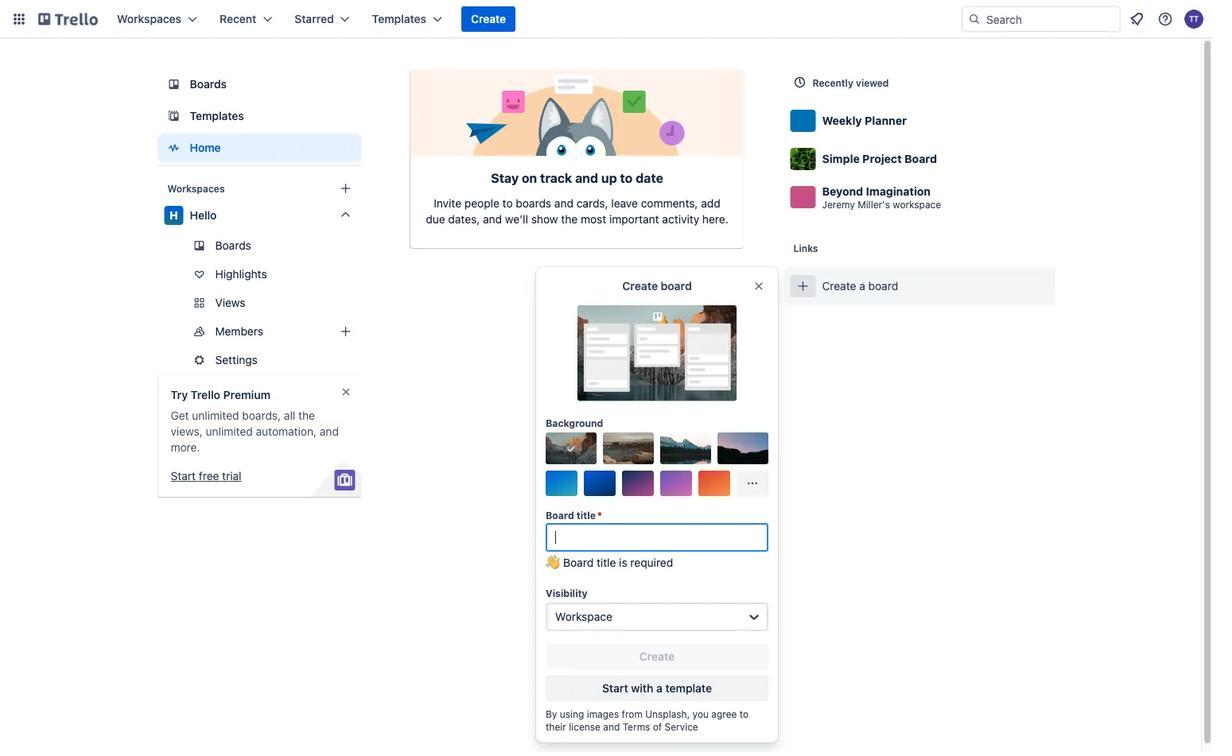 Task type: describe. For each thing, give the bounding box(es) containing it.
by
[[546, 709, 557, 720]]

images
[[587, 709, 619, 720]]

2 vertical spatial board
[[563, 557, 594, 570]]

using
[[560, 709, 584, 720]]

views
[[215, 296, 246, 310]]

recently
[[813, 77, 854, 88]]

members
[[215, 325, 263, 338]]

home
[[190, 141, 221, 154]]

open information menu image
[[1158, 11, 1174, 27]]

create inside primary element
[[471, 12, 506, 25]]

activity
[[662, 213, 700, 226]]

project
[[863, 152, 902, 166]]

and down images
[[603, 722, 620, 733]]

track
[[540, 171, 572, 186]]

to inside the invite people to boards and cards, leave comments, add due dates, and we'll show the most important activity here.
[[503, 197, 513, 210]]

show
[[531, 213, 558, 226]]

highlights link
[[158, 262, 362, 287]]

with
[[631, 682, 654, 695]]

boards link for highlights
[[158, 233, 362, 259]]

1 vertical spatial templates
[[190, 109, 244, 123]]

boards,
[[242, 409, 281, 423]]

viewed
[[856, 77, 889, 88]]

automation,
[[256, 425, 317, 438]]

views link
[[158, 290, 362, 316]]

try
[[171, 389, 188, 402]]

home link
[[158, 134, 362, 162]]

recent button
[[210, 6, 282, 32]]

miller's
[[858, 199, 890, 210]]

👋 board title is required
[[546, 557, 673, 570]]

workspaces button
[[107, 6, 207, 32]]

create button inside primary element
[[462, 6, 516, 32]]

starred button
[[285, 6, 359, 32]]

people
[[465, 197, 500, 210]]

invite
[[434, 197, 462, 210]]

jeremy
[[822, 199, 855, 210]]

imagination
[[866, 185, 931, 198]]

to inside by using images from unsplash, you agree to their
[[740, 709, 749, 720]]

most
[[581, 213, 607, 226]]

service
[[665, 722, 698, 733]]

create a board
[[822, 280, 899, 293]]

1 vertical spatial workspaces
[[168, 183, 225, 194]]

create inside button
[[822, 280, 857, 293]]

premium
[[223, 389, 271, 402]]

start free trial button
[[171, 469, 242, 485]]

cards,
[[577, 197, 608, 210]]

and left "up"
[[575, 171, 598, 186]]

create board
[[623, 280, 692, 293]]

free
[[199, 470, 219, 483]]

background element
[[546, 433, 769, 497]]

0 vertical spatial unlimited
[[192, 409, 239, 423]]

boards link for templates
[[158, 70, 362, 99]]

simple project board link
[[784, 140, 1056, 178]]

boards for highlights
[[215, 239, 251, 252]]

highlights
[[215, 268, 267, 281]]

get
[[171, 409, 189, 423]]

visibility
[[546, 588, 588, 599]]

custom image image
[[565, 442, 578, 455]]

👋
[[546, 557, 557, 570]]

weekly
[[822, 114, 862, 127]]

background
[[546, 418, 604, 429]]

planner
[[865, 114, 907, 127]]

members link
[[158, 319, 362, 345]]

h
[[170, 209, 178, 222]]

hello
[[190, 209, 217, 222]]

terry turtle (terryturtle) image
[[1185, 10, 1204, 29]]

0 vertical spatial board
[[905, 152, 937, 166]]

template board image
[[164, 107, 183, 126]]

create a workspace image
[[336, 179, 355, 198]]

home image
[[164, 138, 183, 158]]

settings link
[[158, 348, 362, 373]]

weekly planner
[[822, 114, 907, 127]]

trello
[[191, 389, 220, 402]]

comments,
[[641, 197, 698, 210]]



Task type: locate. For each thing, give the bounding box(es) containing it.
a
[[860, 280, 866, 293], [657, 682, 663, 695]]

a inside button
[[657, 682, 663, 695]]

2 vertical spatial to
[[740, 709, 749, 720]]

0 horizontal spatial start
[[171, 470, 196, 483]]

license link
[[569, 722, 601, 733]]

start with a template button
[[546, 676, 769, 702]]

0 horizontal spatial board
[[661, 280, 692, 293]]

board
[[905, 152, 937, 166], [546, 510, 574, 521], [563, 557, 594, 570]]

2 boards link from the top
[[158, 233, 362, 259]]

the inside try trello premium get unlimited boards, all the views, unlimited automation, and more.
[[298, 409, 315, 423]]

recently viewed
[[813, 77, 889, 88]]

1 horizontal spatial create button
[[546, 645, 769, 670]]

board title *
[[546, 510, 602, 521]]

title left is
[[597, 557, 616, 570]]

0 notifications image
[[1128, 10, 1147, 29]]

board inside button
[[869, 280, 899, 293]]

up
[[601, 171, 617, 186]]

and down people
[[483, 213, 502, 226]]

weekly planner link
[[784, 102, 1056, 140]]

and up show
[[555, 197, 574, 210]]

close popover image
[[753, 280, 766, 293]]

1 vertical spatial boards link
[[158, 233, 362, 259]]

a inside button
[[860, 280, 866, 293]]

to right agree
[[740, 709, 749, 720]]

terms of service link
[[623, 722, 698, 733]]

boards up highlights
[[215, 239, 251, 252]]

unsplash,
[[646, 709, 690, 720]]

add
[[701, 197, 721, 210]]

dates,
[[448, 213, 480, 226]]

templates link
[[158, 102, 362, 131]]

here.
[[703, 213, 729, 226]]

switch to… image
[[11, 11, 27, 27]]

create a board button
[[784, 267, 1056, 306]]

unlimited down trello
[[192, 409, 239, 423]]

workspace
[[555, 611, 613, 624]]

start with a template
[[602, 682, 712, 695]]

0 vertical spatial title
[[577, 510, 596, 521]]

1 horizontal spatial the
[[561, 213, 578, 226]]

1 boards link from the top
[[158, 70, 362, 99]]

workspaces up board image
[[117, 12, 181, 25]]

from
[[622, 709, 643, 720]]

simple project board
[[822, 152, 937, 166]]

workspaces
[[117, 12, 181, 25], [168, 183, 225, 194]]

to
[[620, 171, 633, 186], [503, 197, 513, 210], [740, 709, 749, 720]]

leave
[[611, 197, 638, 210]]

stay on track and up to date
[[491, 171, 664, 186]]

links
[[794, 243, 818, 254]]

terms
[[623, 722, 650, 733]]

simple
[[822, 152, 860, 166]]

trial
[[222, 470, 242, 483]]

title left *
[[577, 510, 596, 521]]

boards for templates
[[190, 78, 227, 91]]

1 vertical spatial unlimited
[[206, 425, 253, 438]]

0 vertical spatial start
[[171, 470, 196, 483]]

0 vertical spatial to
[[620, 171, 633, 186]]

board down weekly planner link
[[905, 152, 937, 166]]

workspaces inside dropdown button
[[117, 12, 181, 25]]

1 vertical spatial title
[[597, 557, 616, 570]]

*
[[598, 510, 602, 521]]

start left free
[[171, 470, 196, 483]]

0 vertical spatial boards
[[190, 78, 227, 91]]

1 vertical spatial to
[[503, 197, 513, 210]]

unlimited
[[192, 409, 239, 423], [206, 425, 253, 438]]

templates
[[372, 12, 427, 25], [190, 109, 244, 123]]

1 horizontal spatial to
[[620, 171, 633, 186]]

1 horizontal spatial start
[[602, 682, 628, 695]]

1 horizontal spatial title
[[597, 557, 616, 570]]

boards right board image
[[190, 78, 227, 91]]

boards
[[516, 197, 552, 210]]

1 board from the left
[[661, 280, 692, 293]]

2 horizontal spatial to
[[740, 709, 749, 720]]

start for start with a template
[[602, 682, 628, 695]]

1 vertical spatial the
[[298, 409, 315, 423]]

board left *
[[546, 510, 574, 521]]

0 vertical spatial workspaces
[[117, 12, 181, 25]]

0 horizontal spatial the
[[298, 409, 315, 423]]

and
[[575, 171, 598, 186], [555, 197, 574, 210], [483, 213, 502, 226], [320, 425, 339, 438], [603, 722, 620, 733]]

start free trial
[[171, 470, 242, 483]]

0 vertical spatial templates
[[372, 12, 427, 25]]

board right 👋
[[563, 557, 594, 570]]

unlimited down boards, on the left
[[206, 425, 253, 438]]

and inside try trello premium get unlimited boards, all the views, unlimited automation, and more.
[[320, 425, 339, 438]]

0 horizontal spatial templates
[[190, 109, 244, 123]]

0 horizontal spatial to
[[503, 197, 513, 210]]

start left with
[[602, 682, 628, 695]]

Search field
[[981, 7, 1120, 31]]

template
[[666, 682, 712, 695]]

settings
[[215, 354, 258, 367]]

1 vertical spatial start
[[602, 682, 628, 695]]

you
[[693, 709, 709, 720]]

0 vertical spatial the
[[561, 213, 578, 226]]

wave image
[[546, 555, 557, 578]]

and right the automation,
[[320, 425, 339, 438]]

by using images from unsplash, you agree to their
[[546, 709, 749, 733]]

stay
[[491, 171, 519, 186]]

boards link up "templates" link
[[158, 70, 362, 99]]

license and terms of service
[[569, 722, 698, 733]]

1 horizontal spatial templates
[[372, 12, 427, 25]]

None text field
[[546, 524, 769, 552]]

invite people to boards and cards, leave comments, add due dates, and we'll show the most important activity here.
[[426, 197, 729, 226]]

primary element
[[0, 0, 1214, 38]]

we'll
[[505, 213, 528, 226]]

0 horizontal spatial a
[[657, 682, 663, 695]]

start inside start with a template button
[[602, 682, 628, 695]]

0 vertical spatial create button
[[462, 6, 516, 32]]

to up we'll
[[503, 197, 513, 210]]

templates inside dropdown button
[[372, 12, 427, 25]]

views,
[[171, 425, 203, 438]]

start inside start free trial button
[[171, 470, 196, 483]]

1 vertical spatial board
[[546, 510, 574, 521]]

boards
[[190, 78, 227, 91], [215, 239, 251, 252]]

1 horizontal spatial a
[[860, 280, 866, 293]]

start
[[171, 470, 196, 483], [602, 682, 628, 695]]

the right all
[[298, 409, 315, 423]]

license
[[569, 722, 601, 733]]

workspaces up hello
[[168, 183, 225, 194]]

try trello premium get unlimited boards, all the views, unlimited automation, and more.
[[171, 389, 339, 454]]

back to home image
[[38, 6, 98, 32]]

of
[[653, 722, 662, 733]]

the left most
[[561, 213, 578, 226]]

add image
[[336, 322, 355, 341]]

the inside the invite people to boards and cards, leave comments, add due dates, and we'll show the most important activity here.
[[561, 213, 578, 226]]

important
[[610, 213, 659, 226]]

search image
[[968, 13, 981, 25]]

0 horizontal spatial title
[[577, 510, 596, 521]]

1 vertical spatial boards
[[215, 239, 251, 252]]

1 vertical spatial a
[[657, 682, 663, 695]]

required
[[631, 557, 673, 570]]

templates up "home"
[[190, 109, 244, 123]]

is
[[619, 557, 628, 570]]

1 vertical spatial create button
[[546, 645, 769, 670]]

their
[[546, 722, 566, 733]]

2 board from the left
[[869, 280, 899, 293]]

1 horizontal spatial board
[[869, 280, 899, 293]]

date
[[636, 171, 664, 186]]

board image
[[164, 75, 183, 94]]

beyond imagination jeremy miller's workspace
[[822, 185, 941, 210]]

to right "up"
[[620, 171, 633, 186]]

0 horizontal spatial create button
[[462, 6, 516, 32]]

boards link up highlights link
[[158, 233, 362, 259]]

agree
[[712, 709, 737, 720]]

workspace
[[893, 199, 941, 210]]

beyond
[[822, 185, 864, 198]]

all
[[284, 409, 295, 423]]

start for start free trial
[[171, 470, 196, 483]]

more.
[[171, 441, 200, 454]]

templates right starred popup button
[[372, 12, 427, 25]]

recent
[[220, 12, 256, 25]]

due
[[426, 213, 445, 226]]

starred
[[295, 12, 334, 25]]

0 vertical spatial a
[[860, 280, 866, 293]]

templates button
[[363, 6, 452, 32]]

0 vertical spatial boards link
[[158, 70, 362, 99]]

on
[[522, 171, 537, 186]]



Task type: vqa. For each thing, say whether or not it's contained in the screenshot.
'Service'
yes



